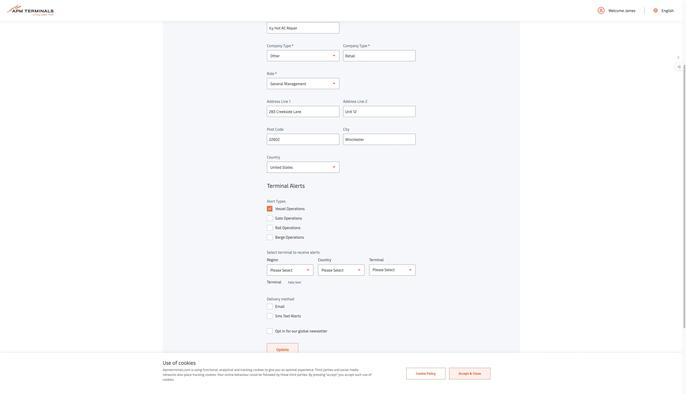 Task type: describe. For each thing, give the bounding box(es) containing it.
media
[[350, 368, 359, 373]]

english
[[662, 8, 674, 13]]

third
[[315, 368, 323, 373]]

for
[[286, 329, 291, 334]]

be
[[259, 373, 262, 378]]

help
[[288, 281, 295, 285]]

select terminal to receive alerts
[[267, 250, 320, 255]]

1 vertical spatial alerts
[[291, 314, 301, 319]]

apmterminals.com
[[163, 368, 190, 373]]

rail operations
[[275, 225, 301, 231]]

1 vertical spatial terminal
[[369, 258, 384, 263]]

Post Code text field
[[267, 134, 340, 145]]

these
[[281, 373, 289, 378]]

please select
[[373, 268, 395, 273]]

behaviour
[[235, 373, 249, 378]]

0 horizontal spatial of
[[173, 360, 177, 367]]

followed
[[263, 373, 276, 378]]

Address Line 2 text field
[[343, 106, 416, 117]]

address line 1
[[267, 99, 291, 104]]

optimal
[[286, 368, 297, 373]]

functional,
[[203, 368, 219, 373]]

place
[[184, 373, 192, 378]]

also
[[177, 373, 183, 378]]

post code
[[267, 127, 284, 132]]

Company text field
[[267, 22, 340, 34]]

welcome james button
[[598, 0, 636, 21]]

sms text alerts
[[275, 314, 301, 319]]

1 vertical spatial cookies.
[[163, 378, 174, 382]]

Rail Operations checkbox
[[267, 225, 273, 231]]

barge operations
[[275, 235, 304, 240]]

"accept"
[[326, 373, 338, 378]]

vessel operations
[[275, 206, 305, 211]]

by
[[309, 373, 312, 378]]

1 vertical spatial tracking
[[193, 373, 204, 378]]

cookie
[[416, 372, 426, 376]]

role
[[267, 71, 275, 76]]

use of cookies apmterminals.com is using functional, analytical and tracking cookies to give you an optimal experience. third parties and social media networks also place tracking cookies. your online behaviour could be followed by these third parties. by pressing "accept" you accept such use of cookies.
[[163, 360, 372, 382]]

2
[[365, 99, 368, 104]]

address for address line 1
[[267, 99, 280, 104]]

in
[[282, 329, 285, 334]]

use
[[363, 373, 368, 378]]

is
[[191, 368, 194, 373]]

please
[[373, 268, 384, 273]]

2 vertical spatial terminal
[[267, 280, 282, 285]]

to inside use of cookies apmterminals.com is using functional, analytical and tracking cookies to give you an optimal experience. third parties and social media networks also place tracking cookies. your online behaviour could be followed by these third parties. by pressing "accept" you accept such use of cookies.
[[265, 368, 268, 373]]

newsletter
[[310, 329, 328, 334]]

Sms Text Alerts checkbox
[[267, 314, 273, 319]]

terminal
[[278, 250, 292, 255]]

code
[[275, 127, 284, 132]]

text
[[295, 281, 301, 285]]

0 horizontal spatial cookies
[[179, 360, 196, 367]]

delivery method
[[267, 297, 294, 302]]

post
[[267, 127, 275, 132]]

City text field
[[343, 134, 416, 145]]

could
[[250, 373, 258, 378]]

1 company type * from the left
[[267, 43, 294, 48]]

your
[[217, 373, 224, 378]]

types
[[276, 199, 286, 204]]

accept
[[459, 372, 469, 376]]

1
[[289, 99, 291, 104]]

third
[[290, 373, 297, 378]]

1 horizontal spatial *
[[292, 43, 294, 48]]

0 horizontal spatial select
[[267, 250, 277, 255]]

Vessel Operations checkbox
[[267, 206, 273, 212]]

1 vertical spatial select
[[385, 268, 395, 273]]

Company Type * text field
[[343, 50, 416, 61]]

0 horizontal spatial *
[[275, 71, 277, 76]]

close
[[473, 372, 481, 376]]

alerts
[[310, 250, 320, 255]]

gate operations
[[275, 216, 302, 221]]

1 vertical spatial you
[[339, 373, 344, 378]]

rail
[[275, 225, 282, 231]]

&
[[470, 372, 473, 376]]

give
[[269, 368, 275, 373]]

parties
[[323, 368, 334, 373]]

help text
[[288, 281, 301, 285]]

policy
[[427, 372, 436, 376]]

receive
[[298, 250, 309, 255]]

sms
[[275, 314, 282, 319]]

email
[[275, 304, 285, 309]]

using
[[194, 368, 202, 373]]

gate
[[275, 216, 283, 221]]



Task type: vqa. For each thing, say whether or not it's contained in the screenshot.
Opt in for our global newsletter
yes



Task type: locate. For each thing, give the bounding box(es) containing it.
1 horizontal spatial to
[[293, 250, 297, 255]]

alerts down please select text box
[[290, 182, 305, 190]]

0 horizontal spatial cookies.
[[163, 378, 174, 382]]

1 line from the left
[[281, 99, 288, 104]]

line for 1
[[281, 99, 288, 104]]

operations up barge operations
[[283, 225, 301, 231]]

you up by
[[275, 368, 281, 373]]

address for address line 2
[[343, 99, 357, 104]]

experience.
[[298, 368, 314, 373]]

our
[[292, 329, 297, 334]]

accept & close
[[459, 372, 481, 376]]

0 vertical spatial tracking
[[241, 368, 252, 373]]

2 and from the left
[[334, 368, 340, 373]]

update button
[[267, 344, 299, 357]]

0 vertical spatial cookies.
[[205, 373, 217, 378]]

terminal alerts
[[267, 182, 305, 190]]

analytical
[[219, 368, 234, 373]]

such
[[355, 373, 362, 378]]

terminal
[[267, 182, 289, 190], [369, 258, 384, 263], [267, 280, 282, 285]]

cookies
[[179, 360, 196, 367], [253, 368, 264, 373]]

0 horizontal spatial line
[[281, 99, 288, 104]]

country
[[267, 155, 280, 160], [318, 258, 332, 263]]

1 horizontal spatial cookies
[[253, 368, 264, 373]]

pressing
[[313, 373, 325, 378]]

1 horizontal spatial and
[[334, 368, 340, 373]]

1 horizontal spatial type
[[360, 43, 368, 48]]

0 horizontal spatial to
[[265, 368, 268, 373]]

operations
[[287, 206, 305, 211], [284, 216, 302, 221], [283, 225, 301, 231], [286, 235, 304, 240]]

select up the region at left
[[267, 250, 277, 255]]

cookie policy
[[416, 372, 436, 376]]

0 horizontal spatial country
[[267, 155, 280, 160]]

and up behaviour
[[234, 368, 240, 373]]

0 vertical spatial you
[[275, 368, 281, 373]]

global
[[298, 329, 309, 334]]

address
[[267, 99, 280, 104], [343, 99, 357, 104]]

you
[[275, 368, 281, 373], [339, 373, 344, 378]]

and
[[234, 368, 240, 373], [334, 368, 340, 373]]

operations down vessel operations
[[284, 216, 302, 221]]

1 horizontal spatial select
[[385, 268, 395, 273]]

text
[[283, 314, 290, 319]]

1 vertical spatial of
[[369, 373, 372, 378]]

0 horizontal spatial tracking
[[193, 373, 204, 378]]

Please Select text field
[[267, 162, 340, 173]]

opt in for our global newsletter
[[275, 329, 328, 334]]

operations for vessel operations
[[287, 206, 305, 211]]

line left 1
[[281, 99, 288, 104]]

cookie policy link
[[407, 368, 446, 380]]

you down social
[[339, 373, 344, 378]]

1 horizontal spatial line
[[358, 99, 365, 104]]

alerts
[[290, 182, 305, 190], [291, 314, 301, 319]]

parties.
[[297, 373, 308, 378]]

to left the give
[[265, 368, 268, 373]]

line for 2
[[358, 99, 365, 104]]

opt
[[275, 329, 281, 334]]

role *
[[267, 71, 277, 76]]

1 horizontal spatial tracking
[[241, 368, 252, 373]]

2 horizontal spatial *
[[368, 43, 370, 48]]

0 vertical spatial of
[[173, 360, 177, 367]]

1 horizontal spatial company type *
[[343, 43, 370, 48]]

vessel
[[275, 206, 286, 211]]

by
[[277, 373, 280, 378]]

* down company text box
[[292, 43, 294, 48]]

1 horizontal spatial country
[[318, 258, 332, 263]]

welcome james
[[609, 8, 636, 13]]

2 company type * from the left
[[343, 43, 370, 48]]

* right role
[[275, 71, 277, 76]]

alert
[[267, 199, 275, 204]]

method
[[281, 297, 294, 302]]

city
[[343, 127, 350, 132]]

update
[[277, 348, 289, 353]]

1 and from the left
[[234, 368, 240, 373]]

of right the use
[[369, 373, 372, 378]]

1 vertical spatial country
[[318, 258, 332, 263]]

delivery
[[267, 297, 280, 302]]

1 vertical spatial to
[[265, 368, 268, 373]]

1 horizontal spatial cookies.
[[205, 373, 217, 378]]

2 line from the left
[[358, 99, 365, 104]]

2 address from the left
[[343, 99, 357, 104]]

0 vertical spatial cookies
[[179, 360, 196, 367]]

0 vertical spatial terminal
[[267, 182, 289, 190]]

0 horizontal spatial type
[[283, 43, 291, 48]]

operations for barge operations
[[286, 235, 304, 240]]

operations down rail operations
[[286, 235, 304, 240]]

Gate Operations checkbox
[[267, 216, 273, 221]]

0 horizontal spatial and
[[234, 368, 240, 373]]

address left 1
[[267, 99, 280, 104]]

Address Line 1 text field
[[267, 106, 340, 117]]

and up ""accept""
[[334, 368, 340, 373]]

Email checkbox
[[267, 304, 273, 310]]

1 horizontal spatial you
[[339, 373, 344, 378]]

Barge Operations checkbox
[[267, 235, 273, 241]]

1 type from the left
[[283, 43, 291, 48]]

2 type from the left
[[360, 43, 368, 48]]

tracking up behaviour
[[241, 368, 252, 373]]

cookies up be
[[253, 368, 264, 373]]

company type *
[[267, 43, 294, 48], [343, 43, 370, 48]]

0 horizontal spatial you
[[275, 368, 281, 373]]

operations for rail operations
[[283, 225, 301, 231]]

welcome
[[609, 8, 624, 13]]

0 vertical spatial alerts
[[290, 182, 305, 190]]

1 address from the left
[[267, 99, 280, 104]]

tracking
[[241, 368, 252, 373], [193, 373, 204, 378]]

english button
[[654, 0, 674, 21]]

terminal up alert types
[[267, 182, 289, 190]]

line
[[281, 99, 288, 104], [358, 99, 365, 104]]

0 vertical spatial country
[[267, 155, 280, 160]]

accept
[[345, 373, 354, 378]]

address line 2
[[343, 99, 368, 104]]

0 horizontal spatial address
[[267, 99, 280, 104]]

use
[[163, 360, 171, 367]]

terminal up delivery
[[267, 280, 282, 285]]

1 horizontal spatial of
[[369, 373, 372, 378]]

social
[[341, 368, 349, 373]]

cookies. down networks
[[163, 378, 174, 382]]

to
[[293, 250, 297, 255], [265, 368, 268, 373]]

cookies. down "functional,"
[[205, 373, 217, 378]]

of up apmterminals.com
[[173, 360, 177, 367]]

an
[[282, 368, 285, 373]]

to left receive
[[293, 250, 297, 255]]

0 vertical spatial to
[[293, 250, 297, 255]]

terminal up please
[[369, 258, 384, 263]]

james
[[625, 8, 636, 13]]

Opt in for our global newsletter checkbox
[[267, 329, 273, 335]]

* up company type * text field
[[368, 43, 370, 48]]

tracking down using
[[193, 373, 204, 378]]

0 vertical spatial select
[[267, 250, 277, 255]]

cookies up is
[[179, 360, 196, 367]]

company
[[267, 15, 283, 20], [267, 43, 283, 48], [343, 43, 359, 48]]

networks
[[163, 373, 176, 378]]

online
[[225, 373, 234, 378]]

1 horizontal spatial address
[[343, 99, 357, 104]]

*
[[292, 43, 294, 48], [368, 43, 370, 48], [275, 71, 277, 76]]

alert types
[[267, 199, 286, 204]]

barge
[[275, 235, 285, 240]]

operations for gate operations
[[284, 216, 302, 221]]

region
[[267, 258, 279, 263]]

0 horizontal spatial company type *
[[267, 43, 294, 48]]

accept & close button
[[449, 368, 491, 380]]

operations up gate operations
[[287, 206, 305, 211]]

alerts right text
[[291, 314, 301, 319]]

1 vertical spatial cookies
[[253, 368, 264, 373]]

select
[[267, 250, 277, 255], [385, 268, 395, 273]]

line left '2' on the top right
[[358, 99, 365, 104]]

select right please
[[385, 268, 395, 273]]

address left '2' on the top right
[[343, 99, 357, 104]]



